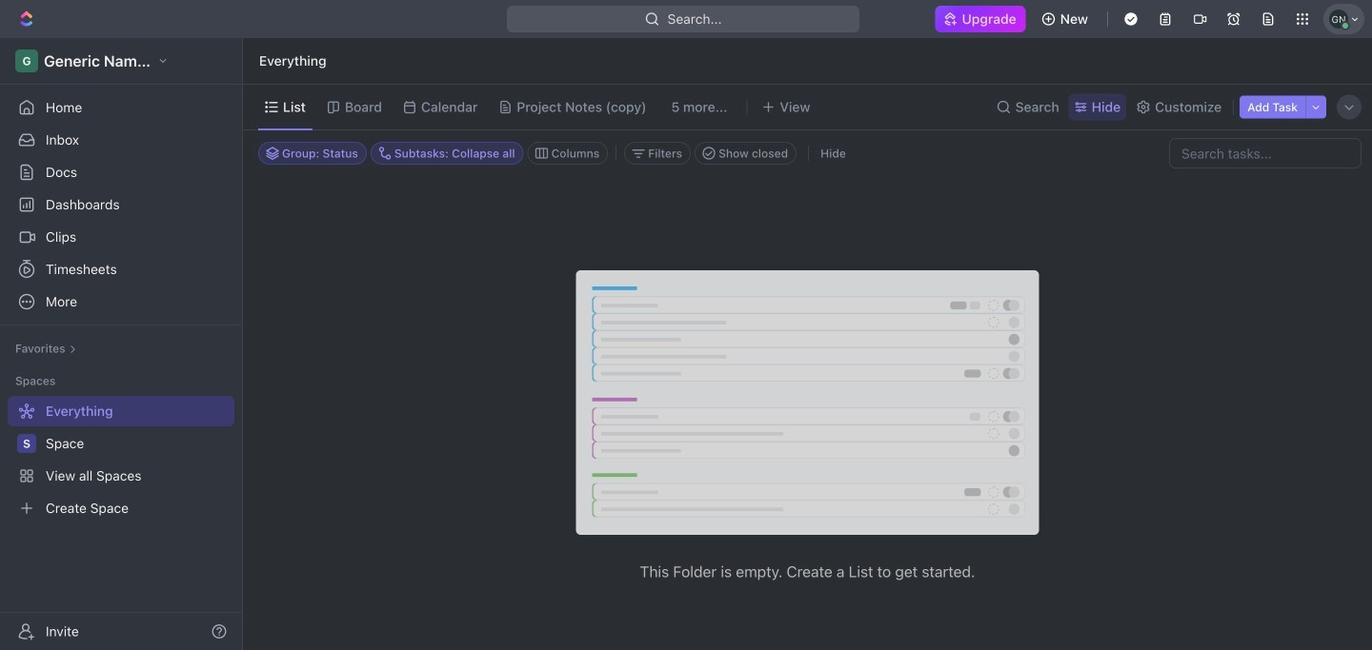 Task type: locate. For each thing, give the bounding box(es) containing it.
tree
[[8, 396, 234, 524]]



Task type: describe. For each thing, give the bounding box(es) containing it.
sidebar navigation
[[0, 38, 247, 651]]

Search tasks... text field
[[1170, 139, 1361, 168]]

space, , element
[[17, 435, 36, 454]]

generic name's workspace, , element
[[15, 50, 38, 72]]

tree inside sidebar navigation
[[8, 396, 234, 524]]



Task type: vqa. For each thing, say whether or not it's contained in the screenshot.
add calendar
no



